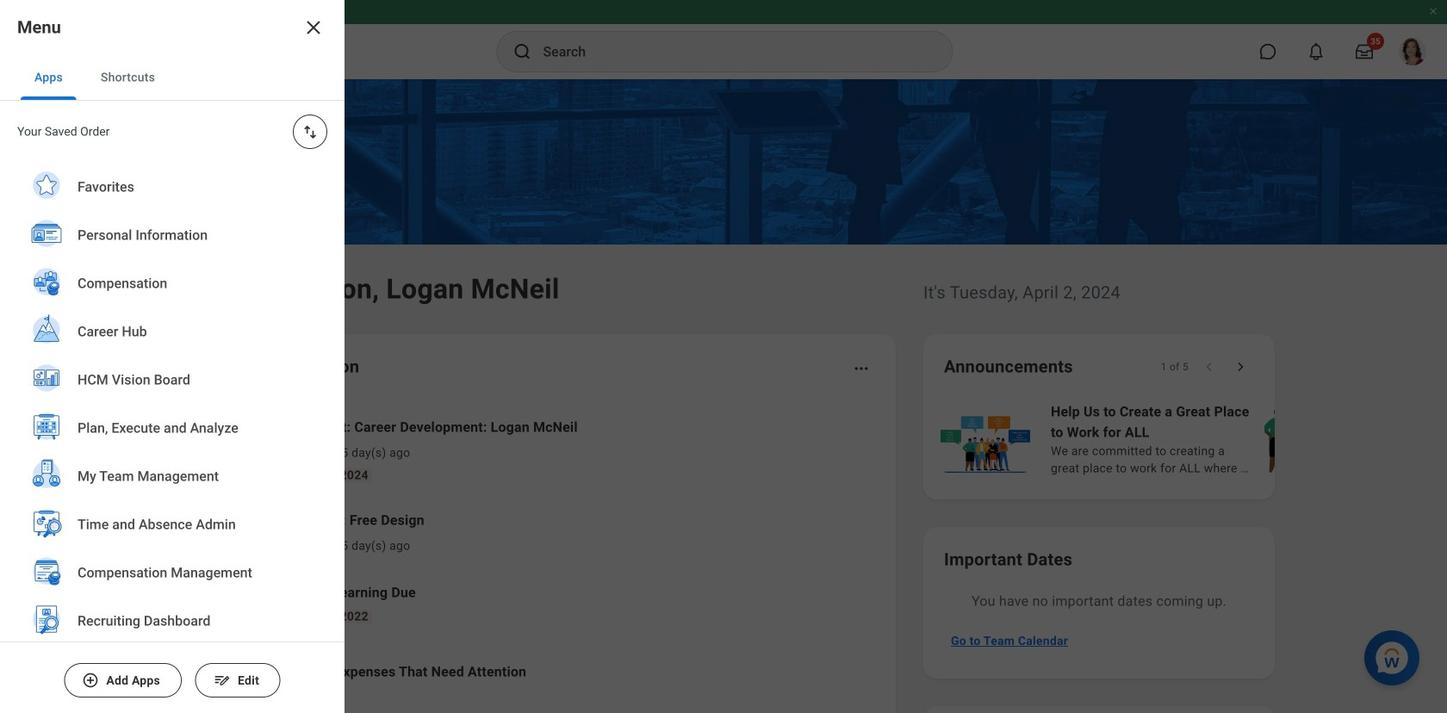 Task type: locate. For each thing, give the bounding box(es) containing it.
tab list
[[0, 55, 345, 101]]

list
[[0, 163, 345, 713], [937, 400, 1447, 479], [193, 403, 875, 706]]

main content
[[0, 79, 1447, 713]]

0 vertical spatial inbox image
[[218, 437, 244, 463]]

notifications large image
[[1308, 43, 1325, 60]]

1 vertical spatial inbox image
[[218, 519, 244, 545]]

inbox image
[[218, 437, 244, 463], [218, 519, 244, 545]]

chevron right small image
[[1232, 358, 1249, 376]]

global navigation dialog
[[0, 0, 345, 713]]

banner
[[0, 0, 1447, 79]]

status
[[1161, 360, 1189, 374]]

1 inbox image from the top
[[218, 437, 244, 463]]

x image
[[303, 17, 324, 38]]



Task type: vqa. For each thing, say whether or not it's contained in the screenshot.
Audience
no



Task type: describe. For each thing, give the bounding box(es) containing it.
2 inbox image from the top
[[218, 519, 244, 545]]

inbox large image
[[1356, 43, 1373, 60]]

plus circle image
[[82, 672, 99, 689]]

dashboard expenses image
[[218, 659, 244, 685]]

search image
[[512, 41, 533, 62]]

sort image
[[301, 123, 319, 140]]

chevron left small image
[[1201, 358, 1218, 376]]

text edit image
[[213, 672, 231, 689]]

close environment banner image
[[1428, 6, 1439, 16]]

profile logan mcneil element
[[1389, 33, 1437, 71]]



